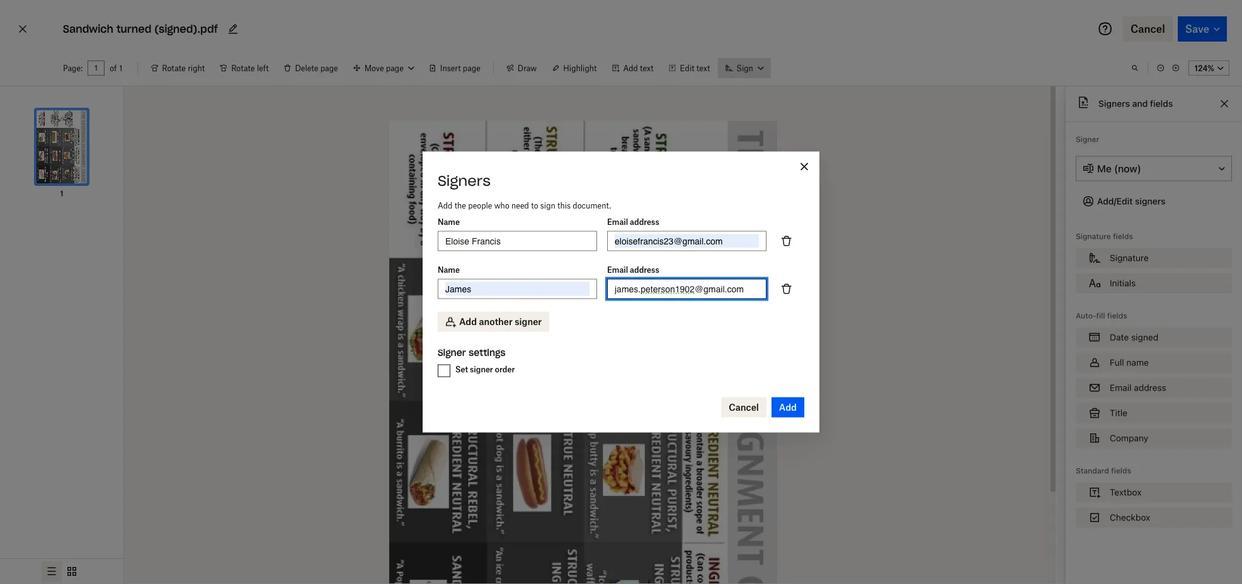 Task type: describe. For each thing, give the bounding box(es) containing it.
add the people who need to sign this document.
[[438, 201, 611, 210]]

cancel
[[729, 402, 759, 413]]

rotate for rotate left
[[231, 63, 255, 73]]

people
[[468, 201, 492, 210]]

add text
[[623, 63, 654, 73]]

add for add another signer
[[459, 316, 477, 327]]

1 vertical spatial signer
[[470, 365, 493, 374]]

delete
[[295, 63, 318, 73]]

(signed).pdf
[[155, 22, 218, 35]]

rotate for rotate right
[[162, 63, 186, 73]]

left
[[257, 63, 269, 73]]

rotate right
[[162, 63, 205, 73]]

0 horizontal spatial 1
[[60, 189, 63, 198]]

signers dialog
[[423, 152, 820, 433]]

rotate left button
[[212, 58, 276, 78]]

sandwich
[[63, 22, 113, 35]]

1 email from the top
[[607, 217, 628, 227]]

cancel button
[[721, 397, 767, 417]]

insert
[[440, 63, 461, 73]]

signer inside add another signer button
[[515, 316, 542, 327]]

document.
[[573, 201, 611, 210]]

order
[[495, 365, 515, 374]]

to
[[531, 201, 538, 210]]

add text button
[[604, 58, 661, 78]]

insert page
[[440, 63, 481, 73]]

set signer order
[[456, 365, 515, 374]]

rotate left
[[231, 63, 269, 73]]

Name text field
[[445, 282, 590, 296]]

1 email address from the top
[[607, 217, 659, 227]]

turned
[[116, 22, 151, 35]]

0 vertical spatial 1
[[119, 63, 122, 73]]

sign
[[540, 201, 556, 210]]

sandwich turned (signed).pdf
[[63, 22, 218, 35]]

Name text field
[[445, 234, 590, 248]]

edit text
[[680, 63, 710, 73]]

page 1. selected thumbnail preview element
[[21, 96, 102, 200]]

add right cancel
[[779, 402, 797, 413]]

1 address from the top
[[630, 217, 659, 227]]



Task type: locate. For each thing, give the bounding box(es) containing it.
edit text button
[[661, 58, 718, 78]]

1 vertical spatial email address
[[607, 265, 659, 275]]

of 1
[[110, 63, 122, 73]]

this
[[558, 201, 571, 210]]

page for delete page
[[321, 63, 338, 73]]

text for add text
[[640, 63, 654, 73]]

1 horizontal spatial 1
[[119, 63, 122, 73]]

email@example.com text field
[[615, 234, 759, 248]]

1 name from the top
[[438, 217, 460, 227]]

0 vertical spatial email address
[[607, 217, 659, 227]]

1 horizontal spatial signer
[[515, 316, 542, 327]]

signers
[[438, 172, 491, 189]]

add left the at the left top
[[438, 201, 453, 210]]

add another signer
[[459, 316, 542, 327]]

set
[[456, 365, 468, 374]]

email
[[607, 217, 628, 227], [607, 265, 628, 275]]

0 horizontal spatial text
[[640, 63, 654, 73]]

Email address text field
[[615, 282, 759, 296]]

1 page from the left
[[321, 63, 338, 73]]

page for insert page
[[463, 63, 481, 73]]

1 horizontal spatial rotate
[[231, 63, 255, 73]]

text left "edit"
[[640, 63, 654, 73]]

right
[[188, 63, 205, 73]]

signer down settings
[[470, 365, 493, 374]]

text
[[640, 63, 654, 73], [697, 63, 710, 73]]

draw button
[[499, 58, 545, 78]]

0 vertical spatial signer
[[515, 316, 542, 327]]

page:
[[63, 63, 83, 73]]

rotate left right
[[162, 63, 186, 73]]

1
[[119, 63, 122, 73], [60, 189, 63, 198]]

text right "edit"
[[697, 63, 710, 73]]

add for add text
[[623, 63, 638, 73]]

of
[[110, 63, 117, 73]]

Button to change sidebar list view to grid view radio
[[62, 561, 82, 582]]

delete page button
[[276, 58, 346, 78]]

option group
[[0, 558, 123, 584]]

1 vertical spatial 1
[[60, 189, 63, 198]]

add another signer button
[[438, 312, 550, 332]]

0 horizontal spatial rotate
[[162, 63, 186, 73]]

another
[[479, 316, 513, 327]]

signer right another
[[515, 316, 542, 327]]

2 text from the left
[[697, 63, 710, 73]]

2 address from the top
[[630, 265, 659, 275]]

rotate left left
[[231, 63, 255, 73]]

page right insert
[[463, 63, 481, 73]]

1 horizontal spatial page
[[463, 63, 481, 73]]

rotate right button
[[143, 58, 212, 78]]

text for edit text
[[697, 63, 710, 73]]

rotate
[[162, 63, 186, 73], [231, 63, 255, 73]]

2 name from the top
[[438, 265, 460, 275]]

0 vertical spatial email
[[607, 217, 628, 227]]

add for add the people who need to sign this document.
[[438, 201, 453, 210]]

page
[[321, 63, 338, 73], [463, 63, 481, 73]]

address up the email address text box
[[630, 265, 659, 275]]

1 vertical spatial email
[[607, 265, 628, 275]]

None number field
[[94, 63, 98, 73]]

add
[[623, 63, 638, 73], [438, 201, 453, 210], [459, 316, 477, 327], [779, 402, 797, 413]]

page right delete
[[321, 63, 338, 73]]

delete page
[[295, 63, 338, 73]]

1 horizontal spatial text
[[697, 63, 710, 73]]

1 rotate from the left
[[162, 63, 186, 73]]

1 vertical spatial address
[[630, 265, 659, 275]]

address
[[630, 217, 659, 227], [630, 265, 659, 275]]

email address up the email address text box
[[607, 265, 659, 275]]

add left another
[[459, 316, 477, 327]]

email address
[[607, 217, 659, 227], [607, 265, 659, 275]]

who
[[494, 201, 510, 210]]

highlight
[[563, 63, 597, 73]]

address up email@example.com text field
[[630, 217, 659, 227]]

edit
[[680, 63, 695, 73]]

0 horizontal spatial page
[[321, 63, 338, 73]]

2 page from the left
[[463, 63, 481, 73]]

email address down the document.
[[607, 217, 659, 227]]

0 vertical spatial name
[[438, 217, 460, 227]]

add button
[[772, 397, 805, 417]]

signer
[[515, 316, 542, 327], [470, 365, 493, 374]]

the
[[455, 201, 466, 210]]

insert page button
[[421, 58, 488, 78]]

settings
[[469, 347, 506, 358]]

1 text from the left
[[640, 63, 654, 73]]

2 rotate from the left
[[231, 63, 255, 73]]

draw
[[518, 63, 537, 73]]

2 email from the top
[[607, 265, 628, 275]]

add right the highlight
[[623, 63, 638, 73]]

need
[[512, 201, 529, 210]]

cancel image
[[15, 19, 30, 39]]

signer
[[438, 347, 466, 358]]

highlight button
[[545, 58, 604, 78]]

signer settings
[[438, 347, 506, 358]]

2 email address from the top
[[607, 265, 659, 275]]

Button to change sidebar grid view to list view radio
[[42, 561, 62, 582]]

0 horizontal spatial signer
[[470, 365, 493, 374]]

1 vertical spatial name
[[438, 265, 460, 275]]

0 vertical spatial address
[[630, 217, 659, 227]]

name
[[438, 217, 460, 227], [438, 265, 460, 275]]



Task type: vqa. For each thing, say whether or not it's contained in the screenshot.
the rightmost page
yes



